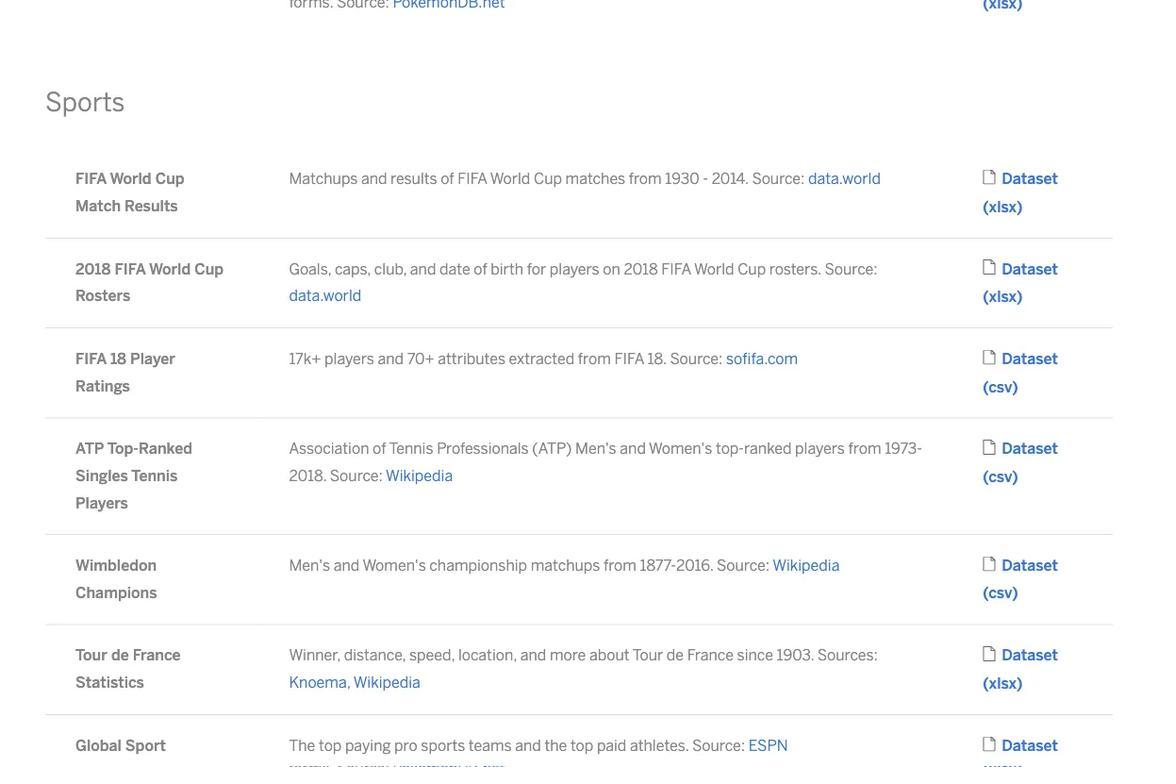 Task type: vqa. For each thing, say whether or not it's contained in the screenshot.
Casualties
no



Task type: describe. For each thing, give the bounding box(es) containing it.
fifa right the results
[[458, 170, 488, 188]]

wikipedia link for men's and women's championship matchups from 1877-2016. source:
[[773, 556, 840, 574]]

wimbledon
[[75, 556, 157, 574]]

professionals
[[437, 440, 529, 458]]

( csv ) for men's and women's championship matchups from 1877-2016. source: wikipedia
[[983, 584, 1019, 602]]

women's inside association of tennis professionals (atp) men's and women's top-ranked players from 1973- 2018. source:
[[649, 440, 713, 458]]

from left 1930
[[629, 170, 662, 188]]

and inside goals, caps, club, and date of birth for players on 2018 fifa world cup rosters. source: data.world
[[410, 260, 436, 278]]

men's inside association of tennis professionals (atp) men's and women's top-ranked players from 1973- 2018. source:
[[576, 440, 617, 458]]

wimbledon champions
[[75, 556, 157, 601]]

more
[[550, 646, 586, 664]]

athletes.
[[630, 736, 689, 754]]

fifa 18 player ratings
[[75, 350, 175, 395]]

2018 inside 2018 fifa world cup rosters
[[75, 260, 111, 278]]

source: right 2014.
[[752, 170, 805, 188]]

the top paying pro sports teams and the top paid athletes. source: espn
[[289, 736, 789, 754]]

on
[[603, 260, 621, 278]]

world inside fifa world cup match results
[[110, 170, 152, 188]]

fifa left 18.
[[615, 350, 644, 368]]

wikipedia link for association of tennis professionals (atp) men's and women's top-ranked players from 1973- 2018. source:
[[386, 467, 453, 485]]

de inside the tour de france statistics
[[111, 646, 129, 664]]

) for association of tennis professionals (atp) men's and women's top-ranked players from 1973- 2018. source:
[[1013, 468, 1019, 486]]

rosters.
[[770, 260, 822, 278]]

csv for men's and women's championship matchups from 1877-2016. source: wikipedia
[[989, 584, 1013, 602]]

( xlsx ) for goals, caps, club, and date of birth for players on 2018 fifa world cup rosters. source:
[[983, 288, 1023, 306]]

dataset link
[[983, 736, 1059, 767]]

player
[[130, 350, 175, 368]]

birth
[[491, 260, 524, 278]]

sport
[[125, 736, 166, 754]]

global sport finances
[[75, 736, 166, 767]]

18.
[[648, 350, 667, 368]]

ranked
[[745, 440, 792, 458]]

teams
[[469, 736, 512, 754]]

( xlsx ) for winner, distance, speed, location, and more about tour de france since 1903. sources:
[[983, 674, 1023, 692]]

knoema
[[289, 674, 347, 691]]

-
[[703, 170, 709, 188]]

sofifa.com
[[727, 350, 798, 368]]

18
[[110, 350, 126, 368]]

extracted
[[509, 350, 575, 368]]

dataset for the top paying pro sports teams and the top paid athletes. source:
[[1002, 736, 1059, 754]]

statistics
[[75, 674, 144, 691]]

paid
[[597, 736, 627, 754]]

ratings
[[75, 377, 130, 395]]

( csv ) for 17k+ players and 70+ attributes extracted from fifa 18. source: sofifa.com
[[983, 378, 1019, 396]]

association
[[289, 440, 369, 458]]

1973-
[[885, 440, 923, 458]]

of inside association of tennis professionals (atp) men's and women's top-ranked players from 1973- 2018. source:
[[373, 440, 386, 458]]

70+
[[407, 350, 435, 368]]

pro
[[395, 736, 418, 754]]

2018 fifa world cup rosters
[[75, 260, 224, 305]]

date
[[440, 260, 471, 278]]

association of tennis professionals (atp) men's and women's top-ranked players from 1973- 2018. source:
[[289, 440, 923, 485]]

1930
[[666, 170, 700, 188]]

singles
[[75, 467, 128, 485]]

paying
[[345, 736, 391, 754]]

of inside goals, caps, club, and date of birth for players on 2018 fifa world cup rosters. source: data.world
[[474, 260, 488, 278]]

cup inside 2018 fifa world cup rosters
[[195, 260, 224, 278]]

dataset for 17k+ players and 70+ attributes extracted from fifa 18. source:
[[1002, 350, 1059, 368]]

ranked
[[139, 440, 192, 458]]

wikipedia inside winner, distance, speed, location, and more about tour de france since 1903. sources: knoema , wikipedia
[[354, 674, 421, 691]]

17k+ players and 70+ attributes extracted from fifa 18. source: sofifa.com
[[289, 350, 798, 368]]

championship
[[430, 556, 528, 574]]

1 vertical spatial wikipedia
[[773, 556, 840, 574]]

matchups
[[531, 556, 600, 574]]

2014.
[[712, 170, 749, 188]]

matchups
[[289, 170, 358, 188]]

top-
[[107, 440, 139, 458]]

sofifa.com link
[[727, 350, 798, 368]]

xlsx for winner, distance, speed, location, and more about tour de france since 1903. sources:
[[989, 674, 1017, 692]]

attributes
[[438, 350, 506, 368]]

results
[[125, 197, 178, 215]]

the
[[289, 736, 315, 754]]

( for 17k+ players and 70+ attributes extracted from fifa 18. source:
[[983, 378, 989, 396]]

france inside winner, distance, speed, location, and more about tour de france since 1903. sources: knoema , wikipedia
[[688, 646, 734, 664]]

dataset for matchups and results of fifa world cup matches from 1930 - 2014. source:
[[1002, 170, 1059, 188]]

champions
[[75, 583, 157, 601]]

source: inside goals, caps, club, and date of birth for players on 2018 fifa world cup rosters. source: data.world
[[825, 260, 878, 278]]

2018 inside goals, caps, club, and date of birth for players on 2018 fifa world cup rosters. source: data.world
[[624, 260, 658, 278]]

2018.
[[289, 467, 327, 485]]

goals, caps, club, and date of birth for players on 2018 fifa world cup rosters. source: data.world
[[289, 260, 878, 305]]

0 horizontal spatial players
[[325, 350, 374, 368]]

tour inside the tour de france statistics
[[75, 646, 107, 664]]

1 horizontal spatial data.world
[[809, 170, 881, 188]]

source: right 18.
[[670, 350, 723, 368]]

espn
[[749, 736, 789, 754]]

) for 17k+ players and 70+ attributes extracted from fifa 18. source:
[[1013, 378, 1019, 396]]

speed,
[[410, 646, 455, 664]]

goals,
[[289, 260, 332, 278]]

cup inside goals, caps, club, and date of birth for players on 2018 fifa world cup rosters. source: data.world
[[738, 260, 766, 278]]

for
[[527, 260, 547, 278]]

1903.
[[777, 646, 815, 664]]

2 ( csv ) from the top
[[983, 468, 1019, 486]]

players inside association of tennis professionals (atp) men's and women's top-ranked players from 1973- 2018. source:
[[796, 440, 845, 458]]

france inside the tour de france statistics
[[133, 646, 181, 664]]

( for men's and women's championship matchups from 1877-2016. source:
[[983, 584, 989, 602]]

results
[[391, 170, 437, 188]]

dataset for men's and women's championship matchups from 1877-2016. source:
[[1002, 556, 1059, 574]]



Task type: locate. For each thing, give the bounding box(es) containing it.
wikipedia down the professionals
[[386, 467, 453, 485]]

wikipedia link down the professionals
[[386, 467, 453, 485]]

women's
[[649, 440, 713, 458], [363, 556, 426, 574]]

source: inside association of tennis professionals (atp) men's and women's top-ranked players from 1973- 2018. source:
[[330, 467, 383, 485]]

players right 17k+
[[325, 350, 374, 368]]

1 horizontal spatial france
[[688, 646, 734, 664]]

sports
[[421, 736, 465, 754]]

1 de from the left
[[111, 646, 129, 664]]

2 vertical spatial ( xlsx )
[[983, 674, 1023, 692]]

of right the results
[[441, 170, 454, 188]]

2 vertical spatial of
[[373, 440, 386, 458]]

4 dataset from the top
[[1002, 440, 1059, 458]]

5 ( from the top
[[983, 584, 989, 602]]

2 vertical spatial xlsx
[[989, 674, 1017, 692]]

0 horizontal spatial men's
[[289, 556, 330, 574]]

men's right the '(atp)'
[[576, 440, 617, 458]]

atp
[[75, 440, 104, 458]]

1877-
[[640, 556, 676, 574]]

(
[[983, 198, 989, 216], [983, 288, 989, 306], [983, 378, 989, 396], [983, 468, 989, 486], [983, 584, 989, 602], [983, 674, 989, 692]]

3 ( xlsx ) from the top
[[983, 674, 1023, 692]]

0 horizontal spatial of
[[373, 440, 386, 458]]

1 horizontal spatial data.world link
[[809, 170, 881, 188]]

xlsx for matchups and results of fifa world cup matches from 1930 - 2014. source:
[[989, 198, 1017, 216]]

cup inside fifa world cup match results
[[155, 170, 185, 188]]

2 vertical spatial wikipedia
[[354, 674, 421, 691]]

1 horizontal spatial women's
[[649, 440, 713, 458]]

0 horizontal spatial de
[[111, 646, 129, 664]]

data.world link for goals, caps, club, and date of birth for players on 2018 fifa world cup rosters. source: data.world
[[289, 287, 362, 305]]

finances
[[75, 764, 139, 767]]

1 ( from the top
[[983, 198, 989, 216]]

club,
[[374, 260, 407, 278]]

1 vertical spatial of
[[474, 260, 488, 278]]

1 ( xlsx ) from the top
[[983, 198, 1023, 216]]

tennis inside atp top-ranked singles tennis players
[[131, 467, 178, 485]]

world down 'results'
[[149, 260, 191, 278]]

since
[[737, 646, 774, 664]]

of right "association" at left
[[373, 440, 386, 458]]

from inside association of tennis professionals (atp) men's and women's top-ranked players from 1973- 2018. source:
[[849, 440, 882, 458]]

wikipedia link
[[386, 467, 453, 485], [773, 556, 840, 574], [354, 674, 421, 691]]

top-
[[716, 440, 745, 458]]

0 horizontal spatial data.world link
[[289, 287, 362, 305]]

3 xlsx from the top
[[989, 674, 1017, 692]]

4 ( from the top
[[983, 468, 989, 486]]

(atp)
[[533, 440, 572, 458]]

0 vertical spatial ( csv )
[[983, 378, 1019, 396]]

global
[[75, 736, 122, 754]]

0 horizontal spatial tour
[[75, 646, 107, 664]]

of
[[441, 170, 454, 188], [474, 260, 488, 278], [373, 440, 386, 458]]

1 csv from the top
[[989, 378, 1013, 396]]

players right ranked
[[796, 440, 845, 458]]

2018 right on
[[624, 260, 658, 278]]

2 de from the left
[[667, 646, 684, 664]]

6 ( from the top
[[983, 674, 989, 692]]

1 vertical spatial data.world link
[[289, 287, 362, 305]]

the
[[545, 736, 567, 754]]

world left rosters.
[[694, 260, 735, 278]]

0 vertical spatial xlsx
[[989, 198, 1017, 216]]

fifa left 18
[[75, 350, 106, 368]]

espn link
[[749, 736, 789, 754]]

about
[[590, 646, 630, 664]]

from
[[629, 170, 662, 188], [578, 350, 611, 368], [849, 440, 882, 458], [604, 556, 637, 574]]

2 top from the left
[[571, 736, 594, 754]]

0 vertical spatial women's
[[649, 440, 713, 458]]

from left 1877-
[[604, 556, 637, 574]]

women's left top- in the bottom of the page
[[649, 440, 713, 458]]

players
[[550, 260, 600, 278], [325, 350, 374, 368], [796, 440, 845, 458]]

fifa right on
[[662, 260, 691, 278]]

players left on
[[550, 260, 600, 278]]

1 horizontal spatial tennis
[[389, 440, 434, 458]]

tour de france statistics
[[75, 646, 181, 691]]

2 vertical spatial players
[[796, 440, 845, 458]]

2 dataset from the top
[[1002, 260, 1059, 278]]

3 ( from the top
[[983, 378, 989, 396]]

source: right 2016.
[[717, 556, 770, 574]]

) for winner, distance, speed, location, and more about tour de france since 1903. sources:
[[1017, 674, 1023, 692]]

fifa up rosters
[[115, 260, 146, 278]]

men's
[[576, 440, 617, 458], [289, 556, 330, 574]]

tennis left the professionals
[[389, 440, 434, 458]]

tennis
[[389, 440, 434, 458], [131, 467, 178, 485]]

0 horizontal spatial 2018
[[75, 260, 111, 278]]

2 csv from the top
[[989, 468, 1013, 486]]

dataset for winner, distance, speed, location, and more about tour de france since 1903. sources:
[[1002, 646, 1059, 664]]

de right about
[[667, 646, 684, 664]]

source: down "association" at left
[[330, 467, 383, 485]]

1 vertical spatial csv
[[989, 468, 1013, 486]]

knoema link
[[289, 674, 347, 691]]

wikipedia link up 1903.
[[773, 556, 840, 574]]

tour right about
[[633, 646, 664, 664]]

world left matches
[[490, 170, 531, 188]]

men's down 2018.
[[289, 556, 330, 574]]

2 2018 from the left
[[624, 260, 658, 278]]

1 horizontal spatial tour
[[633, 646, 664, 664]]

from right 'extracted'
[[578, 350, 611, 368]]

data.world inside goals, caps, club, and date of birth for players on 2018 fifa world cup rosters. source: data.world
[[289, 287, 362, 305]]

1 horizontal spatial 2018
[[624, 260, 658, 278]]

matches
[[566, 170, 626, 188]]

1 vertical spatial wikipedia link
[[773, 556, 840, 574]]

1 2018 from the left
[[75, 260, 111, 278]]

1 horizontal spatial players
[[550, 260, 600, 278]]

source: right rosters.
[[825, 260, 878, 278]]

distance,
[[344, 646, 406, 664]]

5 dataset from the top
[[1002, 556, 1059, 574]]

1 vertical spatial women's
[[363, 556, 426, 574]]

) for men's and women's championship matchups from 1877-2016. source:
[[1013, 584, 1019, 602]]

csv
[[989, 378, 1013, 396], [989, 468, 1013, 486], [989, 584, 1013, 602]]

0 vertical spatial of
[[441, 170, 454, 188]]

( for goals, caps, club, and date of birth for players on 2018 fifa world cup rosters. source:
[[983, 288, 989, 306]]

data.world
[[809, 170, 881, 188], [289, 287, 362, 305]]

fifa inside fifa 18 player ratings
[[75, 350, 106, 368]]

0 vertical spatial csv
[[989, 378, 1013, 396]]

of right date
[[474, 260, 488, 278]]

( for winner, distance, speed, location, and more about tour de france since 1903. sources:
[[983, 674, 989, 692]]

source: left espn
[[693, 736, 746, 754]]

dataset
[[1002, 170, 1059, 188], [1002, 260, 1059, 278], [1002, 350, 1059, 368], [1002, 440, 1059, 458], [1002, 556, 1059, 574], [1002, 646, 1059, 664], [1002, 736, 1059, 754]]

1 vertical spatial men's
[[289, 556, 330, 574]]

wikipedia
[[386, 467, 453, 485], [773, 556, 840, 574], [354, 674, 421, 691]]

2 tour from the left
[[633, 646, 664, 664]]

2018
[[75, 260, 111, 278], [624, 260, 658, 278]]

3 dataset from the top
[[1002, 350, 1059, 368]]

wikipedia up 1903.
[[773, 556, 840, 574]]

3 csv from the top
[[989, 584, 1013, 602]]

3 ( csv ) from the top
[[983, 584, 1019, 602]]

0 vertical spatial wikipedia link
[[386, 467, 453, 485]]

0 vertical spatial wikipedia
[[386, 467, 453, 485]]

and inside association of tennis professionals (atp) men's and women's top-ranked players from 1973- 2018. source:
[[620, 440, 646, 458]]

1 vertical spatial xlsx
[[989, 288, 1017, 306]]

1 horizontal spatial men's
[[576, 440, 617, 458]]

wikipedia link down the distance,
[[354, 674, 421, 691]]

0 vertical spatial men's
[[576, 440, 617, 458]]

location,
[[459, 646, 517, 664]]

17k+
[[289, 350, 321, 368]]

0 horizontal spatial tennis
[[131, 467, 178, 485]]

fifa inside 2018 fifa world cup rosters
[[115, 260, 146, 278]]

men's and women's championship matchups from 1877-2016. source: wikipedia
[[289, 556, 840, 574]]

)
[[1017, 198, 1023, 216], [1017, 288, 1023, 306], [1013, 378, 1019, 396], [1013, 468, 1019, 486], [1013, 584, 1019, 602], [1017, 674, 1023, 692]]

2 france from the left
[[688, 646, 734, 664]]

csv for 17k+ players and 70+ attributes extracted from fifa 18. source: sofifa.com
[[989, 378, 1013, 396]]

wikipedia down the distance,
[[354, 674, 421, 691]]

world up 'results'
[[110, 170, 152, 188]]

fifa
[[75, 170, 106, 188], [458, 170, 488, 188], [115, 260, 146, 278], [662, 260, 691, 278], [75, 350, 106, 368], [615, 350, 644, 368]]

1 ( csv ) from the top
[[983, 378, 1019, 396]]

1 vertical spatial ( xlsx )
[[983, 288, 1023, 306]]

de
[[111, 646, 129, 664], [667, 646, 684, 664]]

1 vertical spatial tennis
[[131, 467, 178, 485]]

2 ( xlsx ) from the top
[[983, 288, 1023, 306]]

players
[[75, 494, 128, 512]]

1 dataset from the top
[[1002, 170, 1059, 188]]

tour up 'statistics'
[[75, 646, 107, 664]]

caps,
[[335, 260, 371, 278]]

0 horizontal spatial data.world
[[289, 287, 362, 305]]

winner, distance, speed, location, and more about tour de france since 1903. sources: knoema , wikipedia
[[289, 646, 878, 691]]

fifa world cup match results
[[75, 170, 185, 215]]

dataset inside dataset link
[[1002, 736, 1059, 754]]

de inside winner, distance, speed, location, and more about tour de france since 1903. sources: knoema , wikipedia
[[667, 646, 684, 664]]

1 top from the left
[[319, 736, 342, 754]]

,
[[347, 674, 351, 691]]

0 vertical spatial ( xlsx )
[[983, 198, 1023, 216]]

world inside goals, caps, club, and date of birth for players on 2018 fifa world cup rosters. source: data.world
[[694, 260, 735, 278]]

0 horizontal spatial women's
[[363, 556, 426, 574]]

world inside 2018 fifa world cup rosters
[[149, 260, 191, 278]]

2 ( from the top
[[983, 288, 989, 306]]

) for matchups and results of fifa world cup matches from 1930 - 2014. source:
[[1017, 198, 1023, 216]]

2 vertical spatial wikipedia link
[[354, 674, 421, 691]]

2 vertical spatial ( csv )
[[983, 584, 1019, 602]]

and
[[361, 170, 387, 188], [410, 260, 436, 278], [378, 350, 404, 368], [620, 440, 646, 458], [334, 556, 360, 574], [521, 646, 547, 664], [515, 736, 541, 754]]

1 tour from the left
[[75, 646, 107, 664]]

0 vertical spatial data.world link
[[809, 170, 881, 188]]

de up 'statistics'
[[111, 646, 129, 664]]

world
[[110, 170, 152, 188], [490, 170, 531, 188], [149, 260, 191, 278], [694, 260, 735, 278]]

data.world link
[[809, 170, 881, 188], [289, 287, 362, 305]]

7 dataset from the top
[[1002, 736, 1059, 754]]

( for association of tennis professionals (atp) men's and women's top-ranked players from 1973- 2018. source:
[[983, 468, 989, 486]]

2 horizontal spatial of
[[474, 260, 488, 278]]

winner,
[[289, 646, 341, 664]]

0 vertical spatial data.world
[[809, 170, 881, 188]]

match
[[75, 197, 121, 215]]

xlsx for goals, caps, club, and date of birth for players on 2018 fifa world cup rosters. source:
[[989, 288, 1017, 306]]

fifa inside fifa world cup match results
[[75, 170, 106, 188]]

1 horizontal spatial de
[[667, 646, 684, 664]]

tour
[[75, 646, 107, 664], [633, 646, 664, 664]]

1 horizontal spatial top
[[571, 736, 594, 754]]

dataset for goals, caps, club, and date of birth for players on 2018 fifa world cup rosters. source:
[[1002, 260, 1059, 278]]

fifa up "match"
[[75, 170, 106, 188]]

( csv )
[[983, 378, 1019, 396], [983, 468, 1019, 486], [983, 584, 1019, 602]]

tour inside winner, distance, speed, location, and more about tour de france since 1903. sources: knoema , wikipedia
[[633, 646, 664, 664]]

1 vertical spatial players
[[325, 350, 374, 368]]

sources:
[[818, 646, 878, 664]]

matchups and results of fifa world cup matches from 1930 - 2014. source: data.world
[[289, 170, 881, 188]]

top
[[319, 736, 342, 754], [571, 736, 594, 754]]

dataset for association of tennis professionals (atp) men's and women's top-ranked players from 1973- 2018. source:
[[1002, 440, 1059, 458]]

1 vertical spatial data.world
[[289, 287, 362, 305]]

france
[[133, 646, 181, 664], [688, 646, 734, 664]]

2018 up rosters
[[75, 260, 111, 278]]

0 horizontal spatial france
[[133, 646, 181, 664]]

france up 'statistics'
[[133, 646, 181, 664]]

fifa inside goals, caps, club, and date of birth for players on 2018 fifa world cup rosters. source: data.world
[[662, 260, 691, 278]]

( for matchups and results of fifa world cup matches from 1930 - 2014. source:
[[983, 198, 989, 216]]

atp top-ranked singles tennis players
[[75, 440, 192, 512]]

source:
[[752, 170, 805, 188], [825, 260, 878, 278], [670, 350, 723, 368], [330, 467, 383, 485], [717, 556, 770, 574], [693, 736, 746, 754]]

0 vertical spatial players
[[550, 260, 600, 278]]

2016.
[[676, 556, 714, 574]]

france left since at the right of the page
[[688, 646, 734, 664]]

from left 1973-
[[849, 440, 882, 458]]

( xlsx )
[[983, 198, 1023, 216], [983, 288, 1023, 306], [983, 674, 1023, 692]]

1 france from the left
[[133, 646, 181, 664]]

2 xlsx from the top
[[989, 288, 1017, 306]]

6 dataset from the top
[[1002, 646, 1059, 664]]

players inside goals, caps, club, and date of birth for players on 2018 fifa world cup rosters. source: data.world
[[550, 260, 600, 278]]

1 xlsx from the top
[[989, 198, 1017, 216]]

tennis inside association of tennis professionals (atp) men's and women's top-ranked players from 1973- 2018. source:
[[389, 440, 434, 458]]

2 vertical spatial csv
[[989, 584, 1013, 602]]

rosters
[[75, 287, 130, 305]]

data.world link for matchups and results of fifa world cup matches from 1930 - 2014. source: data.world
[[809, 170, 881, 188]]

2 horizontal spatial players
[[796, 440, 845, 458]]

1 horizontal spatial of
[[441, 170, 454, 188]]

1 vertical spatial ( csv )
[[983, 468, 1019, 486]]

women's left championship
[[363, 556, 426, 574]]

cup
[[155, 170, 185, 188], [534, 170, 562, 188], [195, 260, 224, 278], [738, 260, 766, 278]]

0 horizontal spatial top
[[319, 736, 342, 754]]

sports
[[45, 87, 125, 118]]

tennis down ranked
[[131, 467, 178, 485]]

and inside winner, distance, speed, location, and more about tour de france since 1903. sources: knoema , wikipedia
[[521, 646, 547, 664]]

( xlsx ) for matchups and results of fifa world cup matches from 1930 - 2014. source:
[[983, 198, 1023, 216]]

0 vertical spatial tennis
[[389, 440, 434, 458]]

) for goals, caps, club, and date of birth for players on 2018 fifa world cup rosters. source:
[[1017, 288, 1023, 306]]



